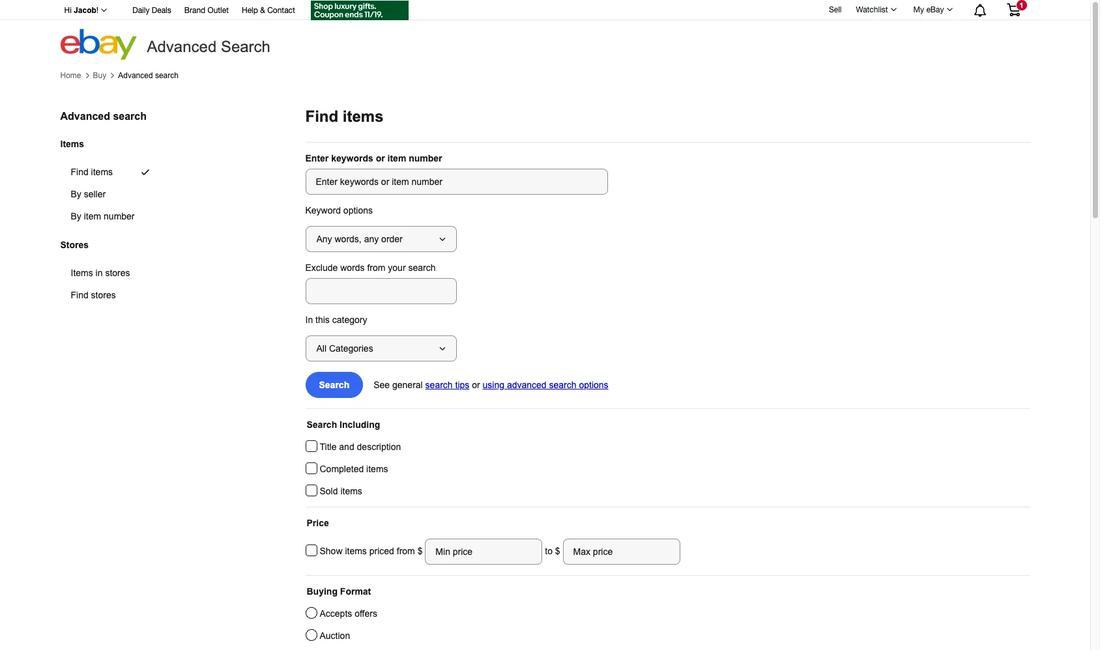 Task type: describe. For each thing, give the bounding box(es) containing it.
find stores link
[[60, 285, 161, 307]]

0 vertical spatial advanced search
[[118, 71, 179, 80]]

by seller link
[[60, 183, 166, 206]]

exclude
[[305, 263, 338, 273]]

show items priced from
[[320, 546, 418, 557]]

description
[[357, 442, 401, 452]]

1 vertical spatial number
[[104, 211, 135, 222]]

Enter minimum price range value, $ text field
[[425, 539, 543, 565]]

items down "description"
[[366, 464, 388, 475]]

search tips link
[[425, 380, 470, 391]]

items in stores link
[[60, 262, 161, 285]]

1 vertical spatial or
[[472, 380, 480, 391]]

by seller
[[71, 189, 106, 200]]

category
[[332, 315, 367, 325]]

by for by seller
[[71, 189, 81, 200]]

search for search including
[[307, 420, 337, 430]]

by item number
[[71, 211, 135, 222]]

brand outlet link
[[184, 4, 229, 18]]

completed items
[[320, 464, 388, 475]]

buying format
[[307, 587, 371, 597]]

0 vertical spatial advanced
[[147, 38, 217, 55]]

home
[[60, 71, 81, 80]]

hi
[[64, 6, 72, 15]]

to
[[545, 546, 553, 557]]

0 vertical spatial stores
[[105, 268, 130, 279]]

search left tips
[[425, 380, 453, 391]]

items in stores
[[71, 268, 130, 279]]

advanced search
[[147, 38, 271, 55]]

by for by item number
[[71, 211, 81, 222]]

search down advanced search link
[[113, 111, 147, 122]]

find for find items link
[[71, 167, 88, 177]]

seller
[[84, 189, 106, 200]]

1 horizontal spatial find items
[[305, 108, 384, 125]]

sold items
[[320, 486, 362, 497]]

brand outlet
[[184, 6, 229, 15]]

find items link
[[60, 161, 166, 183]]

items down "completed items"
[[341, 486, 362, 497]]

search right advanced
[[549, 380, 577, 391]]

1 vertical spatial stores
[[91, 290, 116, 301]]

offers
[[355, 609, 377, 619]]

search including
[[307, 420, 380, 430]]

words
[[340, 263, 365, 273]]

items for items
[[60, 139, 84, 149]]

1 vertical spatial item
[[84, 211, 101, 222]]

stores
[[60, 240, 89, 250]]

0 vertical spatial search
[[221, 38, 271, 55]]

in
[[305, 315, 313, 325]]

find for find stores link
[[71, 290, 88, 301]]

Exclude words from your search text field
[[305, 278, 457, 304]]

items up enter keywords or item number
[[343, 108, 384, 125]]

1
[[1020, 1, 1024, 9]]

search right your
[[408, 263, 436, 273]]

1 horizontal spatial options
[[579, 380, 609, 391]]

in this category
[[305, 315, 367, 325]]

daily deals
[[132, 6, 171, 15]]

get the coupon image
[[311, 1, 409, 20]]

sell link
[[823, 5, 848, 14]]

priced
[[369, 546, 394, 557]]

2 $ from the left
[[555, 546, 560, 557]]

1 vertical spatial advanced search
[[60, 111, 147, 122]]

daily
[[132, 6, 150, 15]]

accepts
[[320, 609, 352, 619]]

enter keywords or item number
[[305, 153, 442, 164]]

1 link
[[999, 0, 1028, 19]]

2 vertical spatial advanced
[[60, 111, 110, 122]]

Enter keywords or item number text field
[[305, 169, 608, 195]]

and
[[339, 442, 354, 452]]

1 horizontal spatial number
[[409, 153, 442, 164]]

1 vertical spatial advanced
[[118, 71, 153, 80]]

to $
[[543, 546, 563, 557]]

general
[[392, 380, 423, 391]]

deals
[[152, 6, 171, 15]]



Task type: locate. For each thing, give the bounding box(es) containing it.
keywords
[[331, 153, 373, 164]]

0 vertical spatial find
[[305, 108, 338, 125]]

or right "keywords"
[[376, 153, 385, 164]]

1 vertical spatial find items
[[71, 167, 113, 177]]

banner
[[57, 0, 1030, 60]]

by left seller
[[71, 189, 81, 200]]

0 horizontal spatial from
[[367, 263, 386, 273]]

advanced search right buy link
[[118, 71, 179, 80]]

$
[[418, 546, 425, 557], [555, 546, 560, 557]]

daily deals link
[[132, 4, 171, 18]]

using
[[483, 380, 505, 391]]

my
[[914, 5, 925, 14]]

find
[[305, 108, 338, 125], [71, 167, 88, 177], [71, 290, 88, 301]]

item
[[388, 153, 406, 164], [84, 211, 101, 222]]

or right tips
[[472, 380, 480, 391]]

0 vertical spatial items
[[60, 139, 84, 149]]

by
[[71, 189, 81, 200], [71, 211, 81, 222]]

search down help
[[221, 38, 271, 55]]

find items up "keywords"
[[305, 108, 384, 125]]

show
[[320, 546, 343, 557]]

find down items in stores on the top of the page
[[71, 290, 88, 301]]

1 vertical spatial items
[[71, 268, 93, 279]]

auction
[[320, 631, 350, 642]]

items
[[343, 108, 384, 125], [91, 167, 113, 177], [366, 464, 388, 475], [341, 486, 362, 497], [345, 546, 367, 557]]

see general search tips or using advanced search options
[[374, 380, 609, 391]]

title and description
[[320, 442, 401, 452]]

&
[[260, 6, 265, 15]]

keyword
[[305, 205, 341, 216]]

stores down items in stores on the top of the page
[[91, 290, 116, 301]]

!
[[96, 6, 99, 15]]

0 horizontal spatial find items
[[71, 167, 113, 177]]

including
[[340, 420, 380, 430]]

$ right to
[[555, 546, 560, 557]]

search up title
[[307, 420, 337, 430]]

sold
[[320, 486, 338, 497]]

brand
[[184, 6, 206, 15]]

price
[[307, 518, 329, 529]]

0 horizontal spatial or
[[376, 153, 385, 164]]

contact
[[267, 6, 295, 15]]

advanced search
[[118, 71, 179, 80], [60, 111, 147, 122]]

from right priced
[[397, 546, 415, 557]]

advanced down "brand"
[[147, 38, 217, 55]]

exclude words from your search
[[305, 263, 436, 273]]

1 $ from the left
[[418, 546, 425, 557]]

advanced right buy link
[[118, 71, 153, 80]]

search for search 'button'
[[319, 380, 350, 391]]

from left your
[[367, 263, 386, 273]]

1 vertical spatial by
[[71, 211, 81, 222]]

enter
[[305, 153, 329, 164]]

1 vertical spatial from
[[397, 546, 415, 557]]

help
[[242, 6, 258, 15]]

items
[[60, 139, 84, 149], [71, 268, 93, 279]]

by item number link
[[60, 206, 166, 228]]

your
[[388, 263, 406, 273]]

keyword options
[[305, 205, 373, 216]]

1 horizontal spatial from
[[397, 546, 415, 557]]

item right "keywords"
[[388, 153, 406, 164]]

find items
[[305, 108, 384, 125], [71, 167, 113, 177]]

by down by seller
[[71, 211, 81, 222]]

watchlist
[[856, 5, 888, 14]]

items right show on the bottom of the page
[[345, 546, 367, 557]]

completed
[[320, 464, 364, 475]]

search
[[221, 38, 271, 55], [319, 380, 350, 391], [307, 420, 337, 430]]

format
[[340, 587, 371, 597]]

jacob
[[74, 6, 96, 15]]

advanced search link
[[118, 71, 179, 80]]

outlet
[[208, 6, 229, 15]]

find up by seller
[[71, 167, 88, 177]]

using advanced search options link
[[483, 380, 609, 391]]

sell
[[829, 5, 842, 14]]

1 horizontal spatial or
[[472, 380, 480, 391]]

0 horizontal spatial $
[[418, 546, 425, 557]]

search down the advanced search
[[155, 71, 179, 80]]

this
[[316, 315, 330, 325]]

0 vertical spatial item
[[388, 153, 406, 164]]

1 vertical spatial options
[[579, 380, 609, 391]]

banner containing sell
[[57, 0, 1030, 60]]

number
[[409, 153, 442, 164], [104, 211, 135, 222]]

1 vertical spatial search
[[319, 380, 350, 391]]

items left the in
[[71, 268, 93, 279]]

find inside find items link
[[71, 167, 88, 177]]

0 vertical spatial options
[[343, 205, 373, 216]]

0 vertical spatial or
[[376, 153, 385, 164]]

0 horizontal spatial item
[[84, 211, 101, 222]]

find up "enter"
[[305, 108, 338, 125]]

number down by seller link
[[104, 211, 135, 222]]

2 by from the top
[[71, 211, 81, 222]]

my ebay
[[914, 5, 944, 14]]

1 by from the top
[[71, 189, 81, 200]]

find stores
[[71, 290, 116, 301]]

advanced search down buy link
[[60, 111, 147, 122]]

search inside 'button'
[[319, 380, 350, 391]]

2 vertical spatial search
[[307, 420, 337, 430]]

stores
[[105, 268, 130, 279], [91, 290, 116, 301]]

items up seller
[[91, 167, 113, 177]]

help & contact
[[242, 6, 295, 15]]

buy link
[[93, 71, 106, 80]]

or
[[376, 153, 385, 164], [472, 380, 480, 391]]

from
[[367, 263, 386, 273], [397, 546, 415, 557]]

1 vertical spatial find
[[71, 167, 88, 177]]

find items up seller
[[71, 167, 113, 177]]

title
[[320, 442, 337, 452]]

stores right the in
[[105, 268, 130, 279]]

$ right priced
[[418, 546, 425, 557]]

see
[[374, 380, 390, 391]]

1 horizontal spatial $
[[555, 546, 560, 557]]

find items inside find items link
[[71, 167, 113, 177]]

search up search including at the left bottom
[[319, 380, 350, 391]]

0 vertical spatial from
[[367, 263, 386, 273]]

0 horizontal spatial number
[[104, 211, 135, 222]]

watchlist link
[[849, 2, 903, 18]]

items up find items link
[[60, 139, 84, 149]]

home link
[[60, 71, 81, 80]]

advanced
[[507, 380, 547, 391]]

accepts offers
[[320, 609, 377, 619]]

0 vertical spatial find items
[[305, 108, 384, 125]]

my ebay link
[[907, 2, 959, 18]]

ebay
[[927, 5, 944, 14]]

number up enter keywords or item number text box
[[409, 153, 442, 164]]

in
[[96, 268, 103, 279]]

search
[[155, 71, 179, 80], [113, 111, 147, 122], [408, 263, 436, 273], [425, 380, 453, 391], [549, 380, 577, 391]]

2 vertical spatial find
[[71, 290, 88, 301]]

help & contact link
[[242, 4, 295, 18]]

items for items in stores
[[71, 268, 93, 279]]

search button
[[305, 372, 363, 398]]

buying
[[307, 587, 338, 597]]

hi jacob !
[[64, 6, 99, 15]]

tips
[[455, 380, 470, 391]]

advanced down buy
[[60, 111, 110, 122]]

0 vertical spatial by
[[71, 189, 81, 200]]

0 horizontal spatial options
[[343, 205, 373, 216]]

item down seller
[[84, 211, 101, 222]]

0 vertical spatial number
[[409, 153, 442, 164]]

account navigation
[[57, 0, 1030, 22]]

find inside find stores link
[[71, 290, 88, 301]]

1 horizontal spatial item
[[388, 153, 406, 164]]

Enter maximum price range value, $ text field
[[563, 539, 680, 565]]

buy
[[93, 71, 106, 80]]



Task type: vqa. For each thing, say whether or not it's contained in the screenshot.
'AR' to the bottom
no



